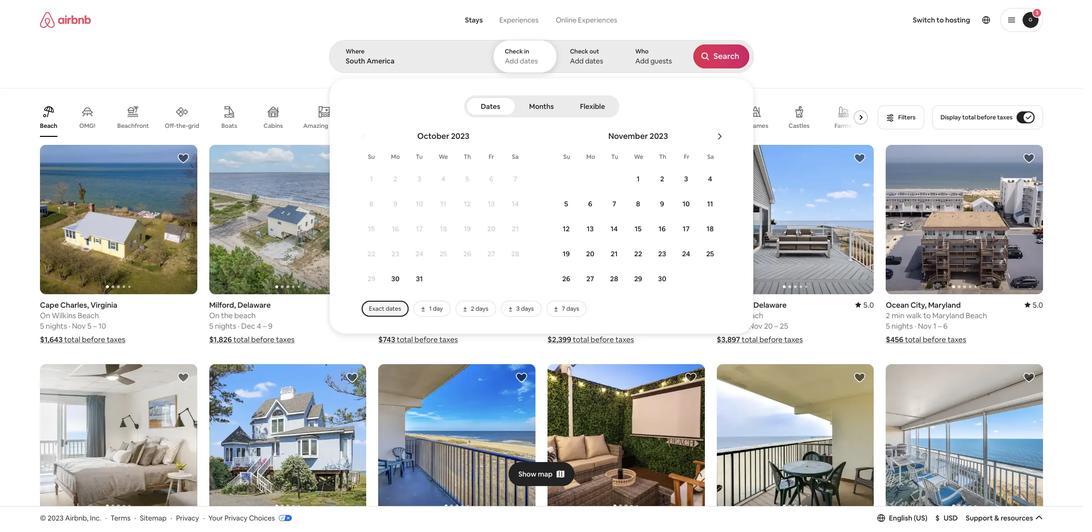 Task type: vqa. For each thing, say whether or not it's contained in the screenshot.
"Add to wishlist: Porter, Indiana" icon at the right of the page
no



Task type: locate. For each thing, give the bounding box(es) containing it.
chincoteague, for chincoteague, virginia near bow beach
[[548, 300, 600, 310]]

ocean
[[379, 300, 402, 310], [886, 300, 910, 310], [40, 520, 63, 529], [886, 520, 910, 529]]

1 horizontal spatial 8 button
[[627, 192, 651, 216]]

1 18 from the left
[[440, 224, 447, 233]]

3 button for november 2023
[[675, 167, 699, 191]]

beach down frederica,
[[742, 311, 764, 320]]

display total before taxes
[[941, 113, 1013, 121]]

1 horizontal spatial 30 button
[[651, 267, 675, 291]]

1 16 from the left
[[392, 224, 399, 233]]

4 on from the left
[[717, 311, 727, 320]]

privacy left your
[[176, 514, 199, 523]]

2 we from the left
[[634, 153, 644, 161]]

show map button
[[509, 462, 575, 486]]

2 – from the left
[[263, 321, 267, 331]]

to right walk
[[924, 311, 931, 320]]

tab list
[[466, 95, 618, 117]]

0 horizontal spatial 22 button
[[360, 242, 384, 266]]

2 18 from the left
[[707, 224, 714, 233]]

1 3 button from the left
[[408, 167, 432, 191]]

0 horizontal spatial 9 button
[[384, 192, 408, 216]]

· down frederica,
[[746, 321, 748, 331]]

0 horizontal spatial 13 button
[[480, 192, 504, 216]]

· inside the milford, delaware on the beach 5 nights · dec 4 – 9 $1,826 total before taxes
[[238, 321, 240, 331]]

taxes inside cape charles, virginia on wilkins beach 5 nights · nov 5 – 10 $1,643 total before taxes
[[107, 335, 125, 344]]

dates button
[[466, 97, 516, 115]]

1 horizontal spatial 11
[[708, 199, 714, 208]]

1 horizontal spatial delaware
[[754, 300, 787, 310]]

1 horizontal spatial we
[[634, 153, 644, 161]]

dates down in
[[520, 56, 538, 65]]

2 privacy from the left
[[225, 514, 248, 523]]

1 horizontal spatial 25 button
[[699, 242, 723, 266]]

31 button
[[408, 267, 432, 291]]

city, inside ocean city, maryland 2 min walk to maryland beach 5 nights · nov 1 – 6 $456 total before taxes
[[911, 300, 927, 310]]

none search field containing october 2023
[[329, 0, 1084, 334]]

total right display on the top of page
[[963, 113, 976, 121]]

6
[[490, 174, 494, 183], [588, 199, 593, 208], [944, 321, 948, 331]]

22
[[368, 249, 376, 258], [635, 249, 643, 258]]

1 8 from the left
[[370, 199, 374, 208]]

11 button
[[432, 192, 456, 216], [699, 192, 723, 216]]

2 24 button from the left
[[675, 242, 699, 266]]

$2,399
[[548, 335, 572, 344]]

2 29 from the left
[[635, 274, 643, 283]]

days for 3 days
[[521, 305, 534, 313]]

1 beach from the left
[[234, 311, 256, 320]]

beach inside the milford, delaware on the beach 5 nights · dec 4 – 9 $1,826 total before taxes
[[234, 311, 256, 320]]

ocean city, maryland 2 min walk to maryland beach 5 nights · nov 1 – 6 $456 total before taxes
[[886, 300, 988, 344]]

1 25 button from the left
[[432, 242, 456, 266]]

cabins
[[264, 122, 283, 130]]

views
[[330, 122, 346, 130]]

2 horizontal spatial dates
[[585, 56, 604, 65]]

2 17 button from the left
[[675, 217, 699, 241]]

1 horizontal spatial 13 button
[[579, 217, 603, 241]]

nov down walk
[[918, 321, 932, 331]]

0 horizontal spatial virginia
[[91, 300, 117, 310]]

the
[[221, 311, 233, 320], [390, 311, 402, 320], [729, 311, 741, 320]]

5 inside the milford, delaware on the beach 5 nights · dec 4 – 9 $1,826 total before taxes
[[209, 321, 213, 331]]

· inside ocean city, maryland 2 min walk to maryland beach 5 nights · nov 1 – 6 $456 total before taxes
[[915, 321, 917, 331]]

2
[[394, 174, 398, 183], [661, 174, 665, 183], [471, 305, 475, 313], [886, 311, 891, 320]]

total right "$456"
[[906, 335, 922, 344]]

before down charles,
[[82, 335, 105, 344]]

1 ocean city, maryland from the left
[[40, 520, 115, 529]]

before right $3,897
[[760, 335, 783, 344]]

1 horizontal spatial 23 button
[[651, 242, 675, 266]]

12 button
[[456, 192, 480, 216], [555, 217, 579, 241]]

14
[[512, 199, 519, 208], [611, 224, 618, 233]]

nights down min
[[892, 321, 913, 331]]

add down online experiences
[[570, 56, 584, 65]]

3 inside dropdown button
[[1036, 9, 1039, 16]]

0 vertical spatial 26
[[464, 249, 472, 258]]

0 vertical spatial 7
[[514, 174, 518, 183]]

beach inside cape charles, virginia on wilkins beach 5 nights · nov 5 – 10 $1,643 total before taxes
[[78, 311, 99, 320]]

3 add from the left
[[636, 56, 649, 65]]

ocean up min
[[886, 300, 910, 310]]

privacy right your
[[225, 514, 248, 523]]

2 9 button from the left
[[651, 192, 675, 216]]

1 4 button from the left
[[432, 167, 456, 191]]

days right near
[[567, 305, 579, 313]]

1 vertical spatial 19 button
[[555, 242, 579, 266]]

before down chincoteague, virginia near bow beach
[[591, 335, 614, 344]]

1 8 button from the left
[[360, 192, 384, 216]]

1 horizontal spatial 16 button
[[651, 217, 675, 241]]

on inside the milford, delaware on the beach 5 nights · dec 4 – 9 $1,826 total before taxes
[[209, 311, 220, 320]]

cape
[[40, 300, 59, 310]]

None search field
[[329, 0, 1084, 334]]

17 button
[[408, 217, 432, 241], [675, 217, 699, 241]]

20 button
[[480, 217, 504, 241], [579, 242, 603, 266]]

11 for 2nd 11 button from the left
[[708, 199, 714, 208]]

before right "$456"
[[923, 335, 947, 344]]

1 we from the left
[[439, 153, 448, 161]]

nights inside ocean city, maryland 2 min walk to maryland beach 5 nights · nov 1 – 6 $456 total before taxes
[[892, 321, 913, 331]]

2 nov from the left
[[749, 321, 763, 331]]

0 horizontal spatial mo
[[391, 153, 400, 161]]

add down 'experiences' button
[[505, 56, 519, 65]]

4 button for october 2023
[[432, 167, 456, 191]]

beach up dec
[[234, 311, 256, 320]]

2 tu from the left
[[612, 153, 619, 161]]

filters
[[899, 113, 916, 121]]

1 horizontal spatial 13
[[587, 224, 594, 233]]

11
[[441, 199, 447, 208], [708, 199, 714, 208]]

virginia inside chincoteague, virginia near bow beach
[[601, 300, 628, 310]]

2023 right © on the left bottom of the page
[[48, 514, 64, 523]]

22 button
[[360, 242, 384, 266], [627, 242, 651, 266]]

maryland
[[421, 300, 454, 310], [929, 300, 961, 310], [933, 311, 965, 320], [82, 520, 115, 529], [929, 520, 961, 529]]

2 inside ocean city, maryland 2 min walk to maryland beach 5 nights · nov 1 – 6 $456 total before taxes
[[886, 311, 891, 320]]

2 16 from the left
[[659, 224, 666, 233]]

0 horizontal spatial 7
[[514, 174, 518, 183]]

days for 7 days
[[567, 305, 579, 313]]

1 vertical spatial 26
[[563, 274, 571, 283]]

we down october 2023 in the top left of the page
[[439, 153, 448, 161]]

0 vertical spatial 12 button
[[456, 192, 480, 216]]

delaware up dec
[[238, 300, 271, 310]]

1 horizontal spatial 17
[[683, 224, 690, 233]]

delaware for –
[[754, 300, 787, 310]]

total
[[963, 113, 976, 121], [64, 335, 80, 344], [573, 335, 589, 344], [234, 335, 250, 344], [397, 335, 413, 344], [742, 335, 758, 344], [906, 335, 922, 344]]

2 5.0 from the left
[[1033, 300, 1044, 310]]

9
[[394, 199, 398, 208], [660, 199, 665, 208], [268, 321, 273, 331]]

24
[[416, 249, 424, 258], [683, 249, 691, 258]]

25
[[440, 249, 448, 258], [707, 249, 714, 258], [780, 321, 789, 331]]

15 for 2nd 15 button from the right
[[368, 224, 375, 233]]

the right exact
[[390, 311, 402, 320]]

th down october 2023 in the top left of the page
[[464, 153, 471, 161]]

we down november 2023
[[634, 153, 644, 161]]

0 horizontal spatial 11
[[441, 199, 447, 208]]

0 vertical spatial 12
[[464, 199, 471, 208]]

delaware inside frederica, delaware on the beach · nov 20 – 25 $3,897 total before taxes
[[754, 300, 787, 310]]

1 horizontal spatial 2023
[[451, 131, 470, 141]]

5.0 out of 5 average rating image for frederica, delaware on the beach · nov 20 – 25 $3,897 total before taxes
[[856, 300, 874, 310]]

city, up walk
[[911, 300, 927, 310]]

on down frederica,
[[717, 311, 727, 320]]

2 on from the left
[[209, 311, 220, 320]]

1 horizontal spatial 28 button
[[603, 267, 627, 291]]

$1,826
[[209, 335, 232, 344]]

add to wishlist: ocean city, maryland image
[[516, 152, 528, 164], [1024, 152, 1036, 164], [516, 372, 528, 384], [685, 372, 697, 384], [1024, 372, 1036, 384]]

1 horizontal spatial 30
[[658, 274, 667, 283]]

2 add to wishlist: ocean city, maryland image from the left
[[854, 372, 866, 384]]

castles
[[789, 122, 810, 130]]

3 nov from the left
[[918, 321, 932, 331]]

0 horizontal spatial tu
[[416, 153, 423, 161]]

total down dec
[[234, 335, 250, 344]]

beach for frederica,
[[742, 311, 764, 320]]

5.0 out of 5 average rating image
[[856, 300, 874, 310], [1025, 300, 1044, 310]]

nights up $1,826
[[215, 321, 236, 331]]

2 30 from the left
[[658, 274, 667, 283]]

2 horizontal spatial virginia
[[601, 300, 628, 310]]

the for milford,
[[221, 311, 233, 320]]

check out add dates
[[570, 47, 604, 65]]

1 horizontal spatial 26
[[563, 274, 571, 283]]

3 – from the left
[[775, 321, 779, 331]]

delaware
[[238, 300, 271, 310], [754, 300, 787, 310]]

2 24 from the left
[[683, 249, 691, 258]]

10 for 2nd the 10 button from the left
[[683, 199, 690, 208]]

0 horizontal spatial add
[[505, 56, 519, 65]]

total inside display total before taxes button
[[963, 113, 976, 121]]

1 horizontal spatial 18
[[707, 224, 714, 233]]

0 horizontal spatial 15 button
[[360, 217, 384, 241]]

2 18 button from the left
[[699, 217, 723, 241]]

1 18 button from the left
[[432, 217, 456, 241]]

filters button
[[878, 105, 925, 129]]

2 3 button from the left
[[675, 167, 699, 191]]

2 horizontal spatial nights
[[892, 321, 913, 331]]

1 on from the left
[[40, 311, 50, 320]]

20 inside frederica, delaware on the beach · nov 20 – 25 $3,897 total before taxes
[[764, 321, 773, 331]]

1 11 from the left
[[441, 199, 447, 208]]

18 for 1st 18 button from the right
[[707, 224, 714, 233]]

1 30 button from the left
[[384, 267, 408, 291]]

1 horizontal spatial 9 button
[[651, 192, 675, 216]]

chincoteague, virginia
[[209, 520, 289, 529]]

1 horizontal spatial virginia
[[263, 520, 289, 529]]

0 horizontal spatial 15
[[368, 224, 375, 233]]

hosting
[[946, 15, 971, 24]]

2 the from the left
[[390, 311, 402, 320]]

add to wishlist: ocean city, maryland image
[[177, 372, 189, 384], [854, 372, 866, 384]]

ocean city, maryland on the beach
[[379, 300, 454, 320]]

0 horizontal spatial delaware
[[238, 300, 271, 310]]

taxes inside button
[[998, 113, 1013, 121]]

25 inside frederica, delaware on the beach · nov 20 – 25 $3,897 total before taxes
[[780, 321, 789, 331]]

1 horizontal spatial su
[[564, 153, 571, 161]]

1 vertical spatial add to wishlist: chincoteague, virginia image
[[347, 372, 359, 384]]

2 horizontal spatial 25
[[780, 321, 789, 331]]

&
[[995, 514, 1000, 523]]

0 horizontal spatial 27 button
[[480, 242, 504, 266]]

1 30 from the left
[[392, 274, 400, 283]]

0 vertical spatial 26 button
[[456, 242, 480, 266]]

1 23 from the left
[[392, 249, 400, 258]]

3 days from the left
[[567, 305, 579, 313]]

the inside the milford, delaware on the beach 5 nights · dec 4 – 9 $1,826 total before taxes
[[221, 311, 233, 320]]

calendar application
[[342, 120, 1084, 317]]

2 1 button from the left
[[627, 167, 651, 191]]

4.87 out of 5 average rating image
[[513, 300, 536, 310]]

chincoteague,
[[548, 300, 600, 310], [209, 520, 261, 529]]

2 horizontal spatial 9
[[660, 199, 665, 208]]

3 on from the left
[[379, 311, 389, 320]]

0 horizontal spatial 14 button
[[504, 192, 528, 216]]

15
[[368, 224, 375, 233], [635, 224, 642, 233]]

stays tab panel
[[329, 40, 1084, 334]]

1 days from the left
[[476, 305, 489, 313]]

experiences right the online
[[578, 15, 618, 24]]

total right the $2,399
[[573, 335, 589, 344]]

2023 right october
[[451, 131, 470, 141]]

0 horizontal spatial experiences
[[500, 15, 539, 24]]

1 horizontal spatial to
[[937, 15, 944, 24]]

28 button
[[504, 242, 528, 266], [603, 267, 627, 291]]

the down frederica,
[[729, 311, 741, 320]]

nights inside the milford, delaware on the beach 5 nights · dec 4 – 9 $1,826 total before taxes
[[215, 321, 236, 331]]

on down milford,
[[209, 311, 220, 320]]

1 add from the left
[[505, 56, 519, 65]]

3 button
[[408, 167, 432, 191], [675, 167, 699, 191]]

city, left 1 day
[[403, 300, 419, 310]]

16 for first 16 button from the left
[[392, 224, 399, 233]]

charles,
[[60, 300, 89, 310]]

city,
[[403, 300, 419, 310], [911, 300, 927, 310], [65, 520, 81, 529], [911, 520, 927, 529]]

group
[[40, 98, 872, 137], [40, 145, 197, 294], [209, 145, 367, 294], [379, 145, 693, 294], [548, 145, 705, 294], [717, 145, 874, 294], [886, 145, 1084, 294], [40, 364, 197, 514], [209, 364, 367, 514], [379, 364, 536, 514], [548, 364, 705, 514], [717, 364, 874, 514], [886, 364, 1044, 514]]

the inside frederica, delaware on the beach · nov 20 – 25 $3,897 total before taxes
[[729, 311, 741, 320]]

$743 total before taxes
[[379, 335, 458, 344]]

5.0 for ocean city, maryland 2 min walk to maryland beach 5 nights · nov 1 – 6 $456 total before taxes
[[1033, 300, 1044, 310]]

–
[[93, 321, 97, 331], [263, 321, 267, 331], [775, 321, 779, 331], [939, 321, 942, 331]]

delaware right frederica,
[[754, 300, 787, 310]]

experiences up in
[[500, 15, 539, 24]]

16
[[392, 224, 399, 233], [659, 224, 666, 233]]

1
[[370, 174, 373, 183], [637, 174, 640, 183], [429, 305, 432, 313], [934, 321, 937, 331]]

0 horizontal spatial 23
[[392, 249, 400, 258]]

online
[[556, 15, 577, 24]]

0 horizontal spatial 27
[[488, 249, 495, 258]]

map
[[538, 470, 553, 479]]

1 delaware from the left
[[238, 300, 271, 310]]

taxes inside the milford, delaware on the beach 5 nights · dec 4 – 9 $1,826 total before taxes
[[276, 335, 295, 344]]

tu down november
[[612, 153, 619, 161]]

add to wishlist: chincoteague, virginia image
[[685, 152, 697, 164], [347, 372, 359, 384]]

2 2 button from the left
[[651, 167, 675, 191]]

1 horizontal spatial 16
[[659, 224, 666, 233]]

to right switch
[[937, 15, 944, 24]]

0 horizontal spatial 2023
[[48, 514, 64, 523]]

2 days from the left
[[521, 305, 534, 313]]

the inside "ocean city, maryland on the beach"
[[390, 311, 402, 320]]

chincoteague, virginia near bow beach
[[548, 300, 628, 320]]

1 horizontal spatial 15
[[635, 224, 642, 233]]

21
[[512, 224, 519, 233], [611, 249, 618, 258]]

2023 for october
[[451, 131, 470, 141]]

23
[[392, 249, 400, 258], [659, 249, 667, 258]]

check left the out
[[570, 47, 589, 55]]

0 horizontal spatial 2 button
[[384, 167, 408, 191]]

virginia for chincoteague, virginia
[[263, 520, 289, 529]]

ocean city, maryland for 4.9 out of 5 average rating image
[[886, 520, 961, 529]]

1 2 button from the left
[[384, 167, 408, 191]]

beach inside frederica, delaware on the beach · nov 20 – 25 $3,897 total before taxes
[[742, 311, 764, 320]]

nov down frederica,
[[749, 321, 763, 331]]

2 horizontal spatial the
[[729, 311, 741, 320]]

0 horizontal spatial to
[[924, 311, 931, 320]]

2 check from the left
[[570, 47, 589, 55]]

check
[[505, 47, 523, 55], [570, 47, 589, 55]]

– inside ocean city, maryland 2 min walk to maryland beach 5 nights · nov 1 – 6 $456 total before taxes
[[939, 321, 942, 331]]

ocean right 4.85
[[379, 300, 402, 310]]

fr
[[489, 153, 494, 161], [684, 153, 690, 161]]

2 11 button from the left
[[699, 192, 723, 216]]

2 23 from the left
[[659, 249, 667, 258]]

5.0 out of 5 average rating image for ocean city, maryland 2 min walk to maryland beach 5 nights · nov 1 – 6 $456 total before taxes
[[1025, 300, 1044, 310]]

0 vertical spatial 13 button
[[480, 192, 504, 216]]

the for frederica,
[[729, 311, 741, 320]]

cape charles, virginia on wilkins beach 5 nights · nov 5 – 10 $1,643 total before taxes
[[40, 300, 125, 344]]

2 horizontal spatial 2023
[[650, 131, 668, 141]]

tab list containing dates
[[466, 95, 618, 117]]

· inside cape charles, virginia on wilkins beach 5 nights · nov 5 – 10 $1,643 total before taxes
[[69, 321, 70, 331]]

0 horizontal spatial 3 button
[[408, 167, 432, 191]]

tu down october
[[416, 153, 423, 161]]

1 22 from the left
[[368, 249, 376, 258]]

0 horizontal spatial fr
[[489, 153, 494, 161]]

1 1 button from the left
[[360, 167, 384, 191]]

dates right exact
[[386, 305, 401, 313]]

1 15 button from the left
[[360, 217, 384, 241]]

ocean left airbnb,
[[40, 520, 63, 529]]

14 button
[[504, 192, 528, 216], [603, 217, 627, 241]]

1 su from the left
[[368, 153, 375, 161]]

flexible
[[580, 102, 605, 111]]

16 button
[[384, 217, 408, 241], [651, 217, 675, 241]]

before inside cape charles, virginia on wilkins beach 5 nights · nov 5 – 10 $1,643 total before taxes
[[82, 335, 105, 344]]

nov down wilkins
[[72, 321, 86, 331]]

4.9
[[1033, 520, 1044, 529]]

beach left 1 day
[[404, 311, 425, 320]]

amazing
[[303, 122, 328, 130]]

beach for milford,
[[234, 311, 256, 320]]

· down walk
[[915, 321, 917, 331]]

1 tu from the left
[[416, 153, 423, 161]]

delaware inside the milford, delaware on the beach 5 nights · dec 4 – 9 $1,826 total before taxes
[[238, 300, 271, 310]]

2 delaware from the left
[[754, 300, 787, 310]]

to inside ocean city, maryland 2 min walk to maryland beach 5 nights · nov 1 – 6 $456 total before taxes
[[924, 311, 931, 320]]

1 5.0 from the left
[[864, 300, 874, 310]]

chincoteague, inside chincoteague, virginia near bow beach
[[548, 300, 600, 310]]

beach inside chincoteague, virginia near bow beach
[[582, 311, 604, 320]]

1 vertical spatial chincoteague,
[[209, 520, 261, 529]]

1 horizontal spatial add to wishlist: ocean city, maryland image
[[854, 372, 866, 384]]

0 horizontal spatial 17
[[416, 224, 423, 233]]

1 29 from the left
[[368, 274, 376, 283]]

18
[[440, 224, 447, 233], [707, 224, 714, 233]]

nights inside cape charles, virginia on wilkins beach 5 nights · nov 5 – 10 $1,643 total before taxes
[[46, 321, 67, 331]]

2 ocean city, maryland from the left
[[886, 520, 961, 529]]

before down dec
[[251, 335, 275, 344]]

add down who
[[636, 56, 649, 65]]

november
[[609, 131, 648, 141]]

10 button
[[408, 192, 432, 216], [675, 192, 699, 216]]

before inside button
[[978, 113, 997, 121]]

0 horizontal spatial 11 button
[[432, 192, 456, 216]]

before right display on the top of page
[[978, 113, 997, 121]]

dates for check out add dates
[[585, 56, 604, 65]]

1 vertical spatial 6 button
[[579, 192, 603, 216]]

2 8 button from the left
[[627, 192, 651, 216]]

th down november 2023
[[659, 153, 667, 161]]

add for check out add dates
[[570, 56, 584, 65]]

1 5.0 out of 5 average rating image from the left
[[856, 300, 874, 310]]

add inside check in add dates
[[505, 56, 519, 65]]

frederica, delaware on the beach · nov 20 – 25 $3,897 total before taxes
[[717, 300, 803, 344]]

nights down wilkins
[[46, 321, 67, 331]]

1 nov from the left
[[72, 321, 86, 331]]

0 horizontal spatial 5 button
[[456, 167, 480, 191]]

terms
[[111, 514, 131, 523]]

dates down the out
[[585, 56, 604, 65]]

19
[[464, 224, 471, 233], [563, 249, 570, 258]]

check inside check in add dates
[[505, 47, 523, 55]]

0 vertical spatial 28
[[512, 249, 520, 258]]

city, inside "ocean city, maryland on the beach"
[[403, 300, 419, 310]]

2 8 from the left
[[636, 199, 641, 208]]

1 horizontal spatial 24
[[683, 249, 691, 258]]

1 horizontal spatial 12
[[563, 224, 570, 233]]

0 vertical spatial 14 button
[[504, 192, 528, 216]]

19 button
[[456, 217, 480, 241], [555, 242, 579, 266]]

23 button
[[384, 242, 408, 266], [651, 242, 675, 266]]

english (us)
[[889, 514, 928, 523]]

beachfront
[[117, 122, 149, 130]]

2 15 from the left
[[635, 224, 642, 233]]

· left dec
[[238, 321, 240, 331]]

add inside check out add dates
[[570, 56, 584, 65]]

who
[[636, 47, 649, 55]]

· down wilkins
[[69, 321, 70, 331]]

2 5.0 out of 5 average rating image from the left
[[1025, 300, 1044, 310]]

dec
[[241, 321, 255, 331]]

2 th from the left
[[659, 153, 667, 161]]

2 add from the left
[[570, 56, 584, 65]]

0 horizontal spatial 25 button
[[432, 242, 456, 266]]

4.9 out of 5 average rating image
[[1025, 520, 1044, 529]]

milford, delaware on the beach 5 nights · dec 4 – 9 $1,826 total before taxes
[[209, 300, 295, 344]]

on down cape
[[40, 311, 50, 320]]

ocean left (us)
[[886, 520, 910, 529]]

10 inside cape charles, virginia on wilkins beach 5 nights · nov 5 – 10 $1,643 total before taxes
[[98, 321, 106, 331]]

on up $743
[[379, 311, 389, 320]]

2 11 from the left
[[708, 199, 714, 208]]

1 horizontal spatial 23
[[659, 249, 667, 258]]

0 horizontal spatial 28
[[512, 249, 520, 258]]

2023 right november
[[650, 131, 668, 141]]

2 experiences from the left
[[578, 15, 618, 24]]

0 vertical spatial chincoteague,
[[548, 300, 600, 310]]

nights
[[46, 321, 67, 331], [215, 321, 236, 331], [892, 321, 913, 331]]

total inside the milford, delaware on the beach 5 nights · dec 4 – 9 $1,826 total before taxes
[[234, 335, 250, 344]]

2 22 from the left
[[635, 249, 643, 258]]

check left in
[[505, 47, 523, 55]]

stays button
[[457, 10, 491, 30]]

0 horizontal spatial 8
[[370, 199, 374, 208]]

1 horizontal spatial beach
[[404, 311, 425, 320]]

– inside frederica, delaware on the beach · nov 20 – 25 $3,897 total before taxes
[[775, 321, 779, 331]]

1 experiences from the left
[[500, 15, 539, 24]]

dates inside check out add dates
[[585, 56, 604, 65]]

days left 4.87 out of 5 average rating icon
[[476, 305, 489, 313]]

1 vertical spatial 28 button
[[603, 267, 627, 291]]

the down milford,
[[221, 311, 233, 320]]

guests
[[651, 56, 672, 65]]

1 horizontal spatial 22
[[635, 249, 643, 258]]

3 the from the left
[[729, 311, 741, 320]]

1 horizontal spatial 29 button
[[627, 267, 651, 291]]

12 for right 12 button
[[563, 224, 570, 233]]

5 inside ocean city, maryland 2 min walk to maryland beach 5 nights · nov 1 – 6 $456 total before taxes
[[886, 321, 891, 331]]

check inside check out add dates
[[570, 47, 589, 55]]

days
[[476, 305, 489, 313], [521, 305, 534, 313], [567, 305, 579, 313]]

0 horizontal spatial 24
[[416, 249, 424, 258]]

dates inside check in add dates
[[520, 56, 538, 65]]

· left 4.92 out of 5 average rating icon
[[171, 514, 172, 523]]

total right $1,643
[[64, 335, 80, 344]]

15 for 2nd 15 button from the left
[[635, 224, 642, 233]]

who add guests
[[636, 47, 672, 65]]

1 button
[[360, 167, 384, 191], [627, 167, 651, 191]]

2 23 button from the left
[[651, 242, 675, 266]]

1 horizontal spatial 4
[[442, 174, 446, 183]]

– inside cape charles, virginia on wilkins beach 5 nights · nov 5 – 10 $1,643 total before taxes
[[93, 321, 97, 331]]

1 horizontal spatial 28
[[610, 274, 619, 283]]

total right $3,897
[[742, 335, 758, 344]]

2 nights from the left
[[215, 321, 236, 331]]

2 beach from the left
[[404, 311, 425, 320]]

october
[[418, 131, 450, 141]]

0 horizontal spatial 20
[[487, 224, 496, 233]]

ocean inside ocean city, maryland 2 min walk to maryland beach 5 nights · nov 1 – 6 $456 total before taxes
[[886, 300, 910, 310]]

28
[[512, 249, 520, 258], [610, 274, 619, 283]]

ocean inside "ocean city, maryland on the beach"
[[379, 300, 402, 310]]

city, left inc.
[[65, 520, 81, 529]]

0 horizontal spatial 17 button
[[408, 217, 432, 241]]

2 horizontal spatial 4
[[708, 174, 713, 183]]

29
[[368, 274, 376, 283], [635, 274, 643, 283]]

23 for 2nd 23 button from the right
[[392, 249, 400, 258]]

days left near
[[521, 305, 534, 313]]

1 17 button from the left
[[408, 217, 432, 241]]



Task type: describe. For each thing, give the bounding box(es) containing it.
1 horizontal spatial 12 button
[[555, 217, 579, 241]]

0 horizontal spatial add to wishlist: chincoteague, virginia image
[[347, 372, 359, 384]]

· inside frederica, delaware on the beach · nov 20 – 25 $3,897 total before taxes
[[746, 321, 748, 331]]

flexible button
[[568, 97, 618, 115]]

before inside the milford, delaware on the beach 5 nights · dec 4 – 9 $1,826 total before taxes
[[251, 335, 275, 344]]

boats
[[221, 122, 237, 130]]

chincoteague, for chincoteague, virginia
[[209, 520, 261, 529]]

nov inside ocean city, maryland 2 min walk to maryland beach 5 nights · nov 1 – 6 $456 total before taxes
[[918, 321, 932, 331]]

november 2023
[[609, 131, 668, 141]]

26 for the bottom 26 button
[[563, 274, 571, 283]]

$2,399 total before taxes
[[548, 335, 634, 344]]

1 17 from the left
[[416, 224, 423, 233]]

2 vertical spatial 7
[[562, 305, 565, 313]]

terms link
[[111, 514, 131, 523]]

support
[[966, 514, 993, 523]]

0 horizontal spatial 21 button
[[504, 217, 528, 241]]

2023 for ©
[[48, 514, 64, 523]]

8 for 1st 8 button from left
[[370, 199, 374, 208]]

milford,
[[209, 300, 236, 310]]

group containing off-the-grid
[[40, 98, 872, 137]]

1 horizontal spatial 21
[[611, 249, 618, 258]]

online experiences link
[[547, 10, 626, 30]]

18 for first 18 button from the left
[[440, 224, 447, 233]]

city, left "$"
[[911, 520, 927, 529]]

in
[[524, 47, 529, 55]]

2 16 button from the left
[[651, 217, 675, 241]]

1 horizontal spatial add to wishlist: chincoteague, virginia image
[[685, 152, 697, 164]]

1 horizontal spatial 9
[[394, 199, 398, 208]]

2 30 button from the left
[[651, 267, 675, 291]]

1 9 button from the left
[[384, 192, 408, 216]]

4.85 out of 5 average rating image
[[343, 300, 367, 310]]

1 10 button from the left
[[408, 192, 432, 216]]

0 horizontal spatial 19 button
[[456, 217, 480, 241]]

2 10 button from the left
[[675, 192, 699, 216]]

0 horizontal spatial 26 button
[[456, 242, 480, 266]]

1 add to wishlist: ocean city, maryland image from the left
[[177, 372, 189, 384]]

english
[[889, 514, 913, 523]]

0 horizontal spatial dates
[[386, 305, 401, 313]]

add inside "who add guests"
[[636, 56, 649, 65]]

2 22 button from the left
[[627, 242, 651, 266]]

4.92 out of 5 average rating image
[[174, 520, 197, 529]]

off-the-grid
[[165, 122, 199, 130]]

1 horizontal spatial 6 button
[[579, 192, 603, 216]]

before inside ocean city, maryland 2 min walk to maryland beach 5 nights · nov 1 – 6 $456 total before taxes
[[923, 335, 947, 344]]

delaware for dec
[[238, 300, 271, 310]]

virginia for chincoteague, virginia near bow beach
[[601, 300, 628, 310]]

1 23 button from the left
[[384, 242, 408, 266]]

taxes inside ocean city, maryland 2 min walk to maryland beach 5 nights · nov 1 – 6 $456 total before taxes
[[948, 335, 967, 344]]

4 for october 2023
[[442, 174, 446, 183]]

total right $743
[[397, 335, 413, 344]]

inc.
[[90, 514, 101, 523]]

your privacy choices
[[209, 514, 275, 523]]

your
[[209, 514, 223, 523]]

0 vertical spatial 14
[[512, 199, 519, 208]]

$3,897
[[717, 335, 741, 344]]

near
[[548, 311, 564, 320]]

3 days
[[517, 305, 534, 313]]

4 inside the milford, delaware on the beach 5 nights · dec 4 – 9 $1,826 total before taxes
[[257, 321, 261, 331]]

months button
[[518, 97, 566, 115]]

online experiences
[[556, 15, 618, 24]]

grid
[[188, 122, 199, 130]]

9 inside the milford, delaware on the beach 5 nights · dec 4 – 9 $1,826 total before taxes
[[268, 321, 273, 331]]

check in add dates
[[505, 47, 538, 65]]

maryland inside "ocean city, maryland on the beach"
[[421, 300, 454, 310]]

on inside frederica, delaware on the beach · nov 20 – 25 $3,897 total before taxes
[[717, 311, 727, 320]]

2 15 button from the left
[[627, 217, 651, 241]]

26 for left 26 button
[[464, 249, 472, 258]]

4 for november 2023
[[708, 174, 713, 183]]

dates for check in add dates
[[520, 56, 538, 65]]

19 for left 19 button
[[464, 224, 471, 233]]

$743
[[379, 335, 395, 344]]

11 for first 11 button from left
[[441, 199, 447, 208]]

support & resources
[[966, 514, 1034, 523]]

1 24 button from the left
[[408, 242, 432, 266]]

what can we help you find? tab list
[[457, 10, 547, 30]]

before down "ocean city, maryland on the beach"
[[415, 335, 438, 344]]

1 11 button from the left
[[432, 192, 456, 216]]

a-
[[742, 122, 749, 130]]

4.87
[[521, 300, 536, 310]]

exact dates
[[369, 305, 401, 313]]

profile element
[[642, 0, 1044, 40]]

check for check out add dates
[[570, 47, 589, 55]]

1 fr from the left
[[489, 153, 494, 161]]

3 button
[[1001, 8, 1044, 32]]

total inside frederica, delaware on the beach · nov 20 – 25 $3,897 total before taxes
[[742, 335, 758, 344]]

2 mo from the left
[[587, 153, 595, 161]]

1 29 button from the left
[[360, 267, 384, 291]]

1 privacy from the left
[[176, 514, 199, 523]]

1 inside ocean city, maryland 2 min walk to maryland beach 5 nights · nov 1 – 6 $456 total before taxes
[[934, 321, 937, 331]]

show
[[519, 470, 537, 479]]

2 29 button from the left
[[627, 267, 651, 291]]

dates
[[481, 102, 501, 111]]

1 vertical spatial 5 button
[[555, 192, 579, 216]]

2 button for november 2023
[[651, 167, 675, 191]]

1 horizontal spatial 20 button
[[579, 242, 603, 266]]

1 horizontal spatial 25
[[707, 249, 714, 258]]

30 for 1st 30 button from the right
[[658, 274, 667, 283]]

out
[[590, 47, 600, 55]]

1 22 button from the left
[[360, 242, 384, 266]]

© 2023 airbnb, inc. ·
[[40, 514, 107, 523]]

8 for first 8 button from right
[[636, 199, 641, 208]]

4.92
[[182, 520, 197, 529]]

bow
[[566, 311, 581, 320]]

1 vertical spatial 14
[[611, 224, 618, 233]]

add to wishlist: frederica, delaware image
[[854, 152, 866, 164]]

min
[[892, 311, 905, 320]]

1 vertical spatial 27
[[587, 274, 594, 283]]

$1,643
[[40, 335, 63, 344]]

months
[[530, 102, 554, 111]]

23 for first 23 button from right
[[659, 249, 667, 258]]

nov inside cape charles, virginia on wilkins beach 5 nights · nov 5 – 10 $1,643 total before taxes
[[72, 321, 86, 331]]

1 th from the left
[[464, 153, 471, 161]]

0 vertical spatial 6
[[490, 174, 494, 183]]

1 vertical spatial 13
[[587, 224, 594, 233]]

· left your
[[203, 514, 205, 523]]

4.85
[[351, 300, 367, 310]]

support & resources button
[[966, 514, 1044, 523]]

check for check in add dates
[[505, 47, 523, 55]]

1 sa from the left
[[512, 153, 519, 161]]

resources
[[1001, 514, 1034, 523]]

beach inside group
[[40, 122, 57, 130]]

walk
[[907, 311, 922, 320]]

2023 for november
[[650, 131, 668, 141]]

2 25 button from the left
[[699, 242, 723, 266]]

add to wishlist: cape charles, virginia image
[[177, 152, 189, 164]]

4 button for november 2023
[[699, 167, 723, 191]]

on inside cape charles, virginia on wilkins beach 5 nights · nov 5 – 10 $1,643 total before taxes
[[40, 311, 50, 320]]

1 vertical spatial 14 button
[[603, 217, 627, 241]]

0 vertical spatial 21
[[512, 224, 519, 233]]

beach inside ocean city, maryland 2 min walk to maryland beach 5 nights · nov 1 – 6 $456 total before taxes
[[966, 311, 988, 320]]

$456
[[886, 335, 904, 344]]

0 horizontal spatial 25
[[440, 249, 448, 258]]

october 2023
[[418, 131, 470, 141]]

1 vertical spatial 20
[[586, 249, 595, 258]]

display
[[941, 113, 962, 121]]

frederica,
[[717, 300, 752, 310]]

· right inc.
[[105, 514, 107, 523]]

1 vertical spatial 26 button
[[555, 267, 579, 291]]

switch to hosting link
[[907, 9, 977, 30]]

sitemap link
[[140, 514, 167, 523]]

omg!
[[79, 122, 95, 130]]

2 button for october 2023
[[384, 167, 408, 191]]

beach inside "ocean city, maryland on the beach"
[[404, 311, 425, 320]]

to inside profile element
[[937, 15, 944, 24]]

2 horizontal spatial 7
[[613, 199, 616, 208]]

wilkins
[[52, 311, 76, 320]]

10 for second the 10 button from the right
[[416, 199, 423, 208]]

1 16 button from the left
[[384, 217, 408, 241]]

day
[[433, 305, 443, 313]]

1 vertical spatial 6
[[588, 199, 593, 208]]

days for 2 days
[[476, 305, 489, 313]]

amazing views
[[303, 122, 346, 130]]

3 button for october 2023
[[408, 167, 432, 191]]

sitemap
[[140, 514, 167, 523]]

frames
[[749, 122, 769, 130]]

0 vertical spatial 20 button
[[480, 217, 504, 241]]

english (us) button
[[878, 514, 928, 523]]

exact
[[369, 305, 385, 313]]

switch
[[913, 15, 936, 24]]

your privacy choices link
[[209, 514, 292, 523]]

off-
[[165, 122, 176, 130]]

taxes inside frederica, delaware on the beach · nov 20 – 25 $3,897 total before taxes
[[785, 335, 803, 344]]

1 vertical spatial 27 button
[[579, 267, 603, 291]]

privacy link
[[176, 514, 199, 523]]

total inside cape charles, virginia on wilkins beach 5 nights · nov 5 – 10 $1,643 total before taxes
[[64, 335, 80, 344]]

0 vertical spatial 27 button
[[480, 242, 504, 266]]

Where field
[[346, 56, 477, 65]]

©
[[40, 514, 46, 523]]

7 days
[[562, 305, 579, 313]]

1 vertical spatial 28
[[610, 274, 619, 283]]

(us)
[[914, 514, 928, 523]]

1 button for november
[[627, 167, 651, 191]]

2 su from the left
[[564, 153, 571, 161]]

· right terms
[[134, 514, 136, 523]]

$
[[936, 514, 940, 523]]

2 fr from the left
[[684, 153, 690, 161]]

1 24 from the left
[[416, 249, 424, 258]]

0 horizontal spatial 6 button
[[480, 167, 504, 191]]

1 vertical spatial 13 button
[[579, 217, 603, 241]]

stays
[[465, 15, 483, 24]]

ocean city, maryland for 4.92 out of 5 average rating icon
[[40, 520, 115, 529]]

show map
[[519, 470, 553, 479]]

16 for first 16 button from right
[[659, 224, 666, 233]]

2 sa from the left
[[708, 153, 714, 161]]

where
[[346, 47, 365, 55]]

on inside "ocean city, maryland on the beach"
[[379, 311, 389, 320]]

1 button for october
[[360, 167, 384, 191]]

2 17 from the left
[[683, 224, 690, 233]]

1 day
[[429, 305, 443, 313]]

nov inside frederica, delaware on the beach · nov 20 – 25 $3,897 total before taxes
[[749, 321, 763, 331]]

0 vertical spatial 28 button
[[504, 242, 528, 266]]

display total before taxes button
[[933, 105, 1044, 129]]

before inside frederica, delaware on the beach · nov 20 – 25 $3,897 total before taxes
[[760, 335, 783, 344]]

0 vertical spatial 7 button
[[504, 167, 528, 191]]

terms · sitemap · privacy ·
[[111, 514, 205, 523]]

experiences inside 'experiences' button
[[500, 15, 539, 24]]

usd
[[944, 514, 958, 523]]

0 vertical spatial 13
[[488, 199, 495, 208]]

0 vertical spatial 27
[[488, 249, 495, 258]]

add for check in add dates
[[505, 56, 519, 65]]

– inside the milford, delaware on the beach 5 nights · dec 4 – 9 $1,826 total before taxes
[[263, 321, 267, 331]]

experiences button
[[491, 10, 547, 30]]

choices
[[249, 514, 275, 523]]

farms
[[835, 122, 852, 130]]

tab list inside stays tab panel
[[466, 95, 618, 117]]

19 for bottommost 19 button
[[563, 249, 570, 258]]

$ usd
[[936, 514, 958, 523]]

1 horizontal spatial 7 button
[[603, 192, 627, 216]]

virginia inside cape charles, virginia on wilkins beach 5 nights · nov 5 – 10 $1,643 total before taxes
[[91, 300, 117, 310]]

2 days
[[471, 305, 489, 313]]

6 inside ocean city, maryland 2 min walk to maryland beach 5 nights · nov 1 – 6 $456 total before taxes
[[944, 321, 948, 331]]

experiences inside online experiences link
[[578, 15, 618, 24]]

1 vertical spatial 21 button
[[603, 242, 627, 266]]

5.0 for frederica, delaware on the beach · nov 20 – 25 $3,897 total before taxes
[[864, 300, 874, 310]]

12 for 12 button to the left
[[464, 199, 471, 208]]

1 mo from the left
[[391, 153, 400, 161]]

airbnb,
[[65, 514, 88, 523]]

0 horizontal spatial 12 button
[[456, 192, 480, 216]]

total inside ocean city, maryland 2 min walk to maryland beach 5 nights · nov 1 – 6 $456 total before taxes
[[906, 335, 922, 344]]

30 for 1st 30 button
[[392, 274, 400, 283]]



